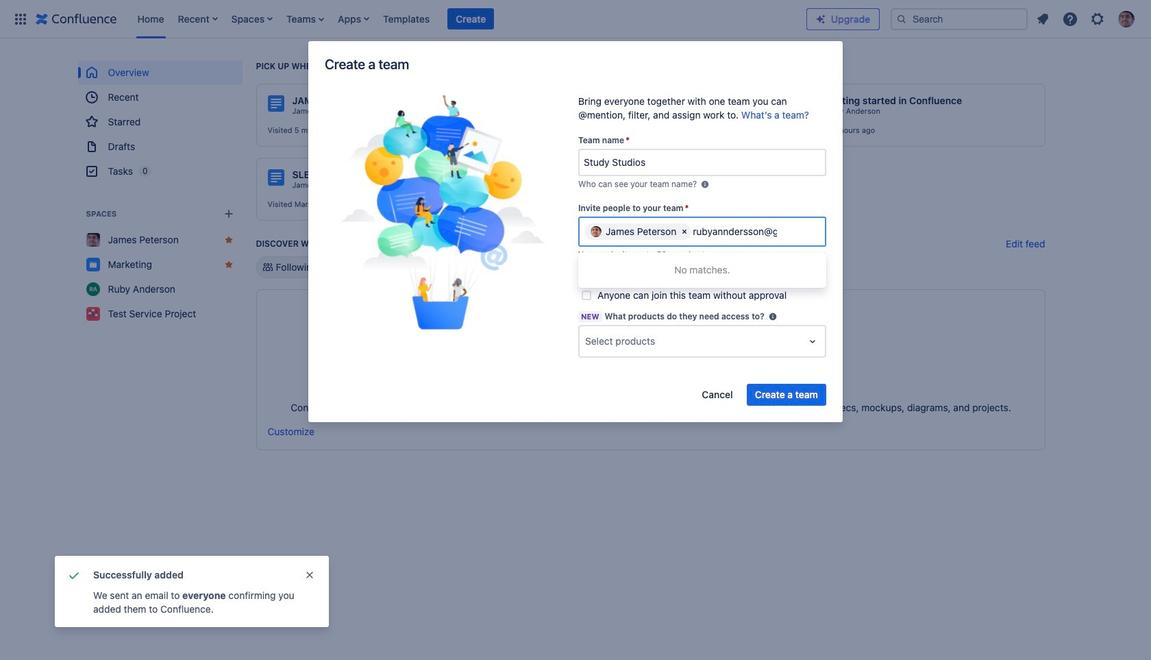 Task type: describe. For each thing, give the bounding box(es) containing it.
create a space image
[[220, 206, 237, 222]]

search image
[[897, 13, 908, 24]]

Search field
[[891, 8, 1028, 30]]

select from this list of atlassian products used by your organization. the addition of any new licenses may affect billing.{br}if you're not an admin, your product requests will be sent to one for approval.{br}access to these products will not be automatically granted for future members added to this team. image
[[768, 311, 779, 322]]

open image
[[805, 333, 821, 350]]

create a team element
[[326, 95, 562, 333]]

unstar this space image
[[223, 234, 234, 245]]

1 horizontal spatial list
[[1031, 7, 1144, 31]]



Task type: locate. For each thing, give the bounding box(es) containing it.
Choose people text field
[[693, 225, 778, 239]]

your team name is visible to anyone in your organisation. it may be visible on work shared outside your organisation. image
[[700, 179, 711, 190]]

premium image
[[816, 13, 827, 24]]

list item
[[174, 0, 222, 38], [283, 0, 328, 38], [334, 0, 374, 38], [448, 8, 495, 30]]

dismiss image
[[304, 570, 315, 581]]

global element
[[8, 0, 807, 38]]

list item inside list
[[448, 8, 495, 30]]

confluence image
[[36, 11, 117, 27], [36, 11, 117, 27]]

banner
[[0, 0, 1152, 38]]

create a team image
[[341, 95, 546, 330]]

e.g. HR Team, Redesign Project, Team Mango field
[[580, 150, 825, 175]]

0 horizontal spatial list
[[131, 0, 807, 38]]

settings icon image
[[1090, 11, 1107, 27]]

success image
[[66, 567, 82, 583]]

clear image
[[680, 226, 691, 237]]

unstar this space image
[[223, 259, 234, 270]]

group
[[78, 60, 242, 184]]

list
[[131, 0, 807, 38], [1031, 7, 1144, 31]]

None search field
[[891, 8, 1028, 30]]

:wave: image
[[802, 96, 818, 112], [802, 96, 818, 112]]



Task type: vqa. For each thing, say whether or not it's contained in the screenshot.
list item
yes



